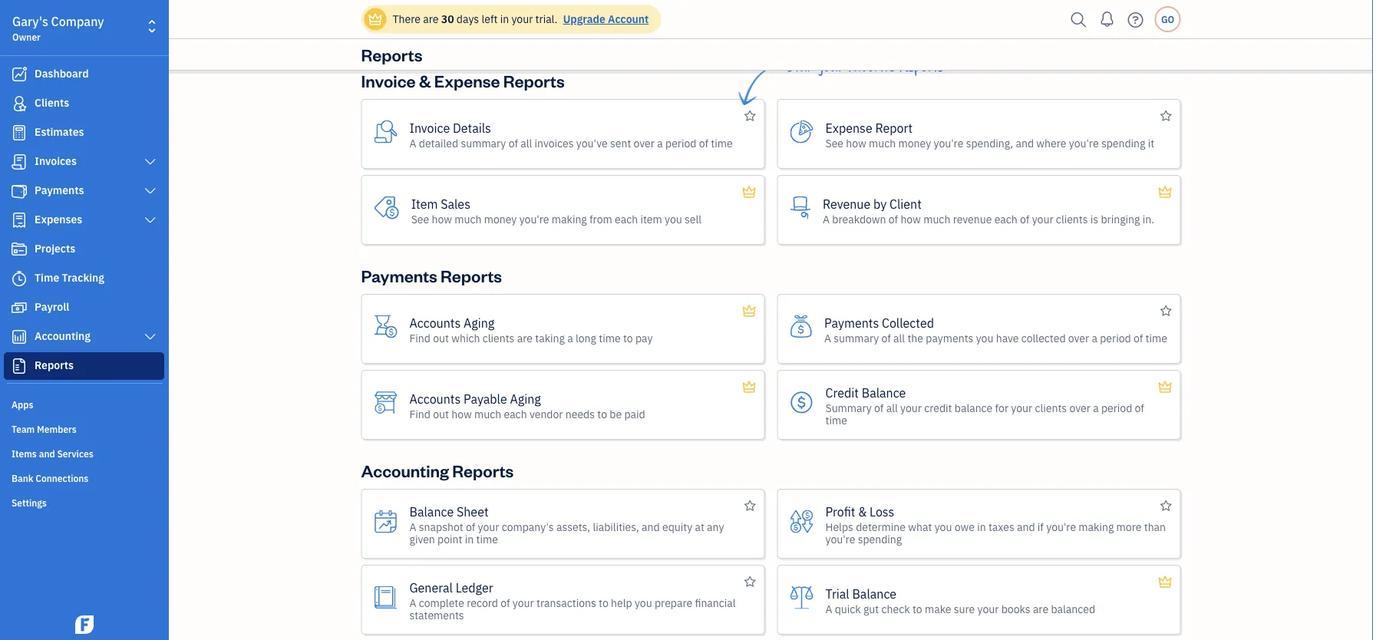 Task type: describe. For each thing, give the bounding box(es) containing it.
spending,
[[966, 136, 1013, 150]]

and inside main element
[[39, 448, 55, 460]]

equity
[[662, 520, 693, 534]]

there are 30 days left in your trial. upgrade account
[[393, 12, 649, 26]]

crown image for accounts payable aging
[[741, 378, 757, 396]]

0 vertical spatial are
[[423, 12, 439, 26]]

at
[[695, 520, 705, 534]]

clients link
[[4, 90, 164, 117]]

paid
[[624, 407, 645, 421]]

balance for payments
[[862, 385, 906, 401]]

help
[[611, 596, 632, 610]]

accounting for accounting reports
[[361, 459, 449, 481]]

sure
[[954, 602, 975, 616]]

update favorite status for expense report image
[[1160, 107, 1172, 126]]

update favorite status for invoice details image
[[744, 107, 756, 126]]

you're left spending, in the top of the page
[[934, 136, 964, 150]]

balance sheet a snapshot of your company's assets, liabilities, and equity at any given point in time
[[410, 504, 724, 546]]

vendor
[[530, 407, 563, 421]]

all inside invoice details a detailed summary of all invoices you've sent over a period of time
[[521, 136, 532, 150]]

trial balance a quick gut check to make sure your books are balanced
[[826, 586, 1095, 616]]

of inside balance sheet a snapshot of your company's assets, liabilities, and equity at any given point in time
[[466, 520, 475, 534]]

your right for
[[1011, 401, 1033, 415]]

dashboard link
[[4, 61, 164, 88]]

revenue
[[823, 196, 871, 212]]

find inside accounts aging find out which clients are taking a long time to pay
[[410, 331, 431, 345]]

you inside item sales see how much money you're making from each item you sell
[[665, 212, 682, 226]]

balance inside balance sheet a snapshot of your company's assets, liabilities, and equity at any given point in time
[[410, 504, 454, 520]]

transactions
[[537, 596, 596, 610]]

aging inside accounts aging find out which clients are taking a long time to pay
[[464, 315, 495, 331]]

time inside invoice details a detailed summary of all invoices you've sent over a period of time
[[711, 136, 733, 150]]

have
[[996, 331, 1019, 345]]

bank connections
[[12, 472, 89, 484]]

gary's
[[12, 13, 48, 30]]

a for trial balance
[[826, 602, 832, 616]]

how inside accounts payable aging find out how much each vendor needs to be paid
[[452, 407, 472, 421]]

dashboard
[[35, 66, 89, 81]]

upgrade account link
[[560, 12, 649, 26]]

invoices
[[535, 136, 574, 150]]

sales
[[441, 196, 471, 212]]

all inside payments collected a summary of all the payments you have collected over a period of time
[[894, 331, 905, 345]]

in inside balance sheet a snapshot of your company's assets, liabilities, and equity at any given point in time
[[465, 532, 474, 546]]

owe
[[955, 520, 975, 534]]

a inside invoice details a detailed summary of all invoices you've sent over a period of time
[[657, 136, 663, 150]]

reports down there
[[361, 43, 423, 65]]

if
[[1038, 520, 1044, 534]]

determine
[[856, 520, 906, 534]]

are inside trial balance a quick gut check to make sure your books are balanced
[[1033, 602, 1049, 616]]

go button
[[1155, 6, 1181, 32]]

gary's company owner
[[12, 13, 104, 43]]

much inside item sales see how much money you're making from each item you sell
[[455, 212, 482, 226]]

your inside trial balance a quick gut check to make sure your books are balanced
[[978, 602, 999, 616]]

collected
[[1022, 331, 1066, 345]]

update favorite status for general ledger image
[[744, 573, 756, 591]]

time tracking link
[[4, 265, 164, 292]]

collected
[[882, 315, 934, 331]]

each for revenue by client
[[995, 212, 1018, 226]]

pay
[[636, 331, 653, 345]]

members
[[37, 423, 77, 435]]

more
[[1117, 520, 1142, 534]]

sell
[[685, 212, 702, 226]]

out inside accounts aging find out which clients are taking a long time to pay
[[433, 331, 449, 345]]

expenses link
[[4, 207, 164, 234]]

you inside general ledger a complete record of your transactions to help you prepare financial statements
[[635, 596, 652, 610]]

clients inside credit balance summary of all your credit balance for your clients over a period of time
[[1035, 401, 1067, 415]]

dashboard image
[[10, 67, 28, 82]]

& for profit
[[858, 504, 867, 520]]

summary inside invoice details a detailed summary of all invoices you've sent over a period of time
[[461, 136, 506, 150]]

prepare
[[655, 596, 693, 610]]

making inside profit & loss helps determine what you owe in taxes and if you're making more than you're spending
[[1079, 520, 1114, 534]]

accounting reports
[[361, 459, 514, 481]]

and inside balance sheet a snapshot of your company's assets, liabilities, and equity at any given point in time
[[642, 520, 660, 534]]

taxes
[[989, 520, 1015, 534]]

loss
[[870, 504, 895, 520]]

long
[[576, 331, 596, 345]]

apps
[[12, 398, 33, 411]]

clients inside "revenue by client a breakdown of how much revenue each of your clients is bringing in."
[[1056, 212, 1088, 226]]

go to help image
[[1123, 8, 1148, 31]]

apps link
[[4, 392, 164, 415]]

to inside accounts aging find out which clients are taking a long time to pay
[[623, 331, 633, 345]]

invoices
[[35, 154, 77, 168]]

and inside expense report see how much money you're spending, and where you're spending it
[[1016, 136, 1034, 150]]

owner
[[12, 31, 41, 43]]

payments for payments
[[35, 183, 84, 197]]

expense image
[[10, 213, 28, 228]]

over inside invoice details a detailed summary of all invoices you've sent over a period of time
[[634, 136, 655, 150]]

go
[[1161, 13, 1175, 25]]

how inside item sales see how much money you're making from each item you sell
[[432, 212, 452, 226]]

summary
[[826, 401, 872, 415]]

bank
[[12, 472, 33, 484]]

credit
[[826, 385, 859, 401]]

find inside accounts payable aging find out how much each vendor needs to be paid
[[410, 407, 431, 421]]

profit
[[826, 504, 855, 520]]

be
[[610, 407, 622, 421]]

estimates
[[35, 125, 84, 139]]

reports up which
[[441, 264, 502, 286]]

bank connections link
[[4, 466, 164, 489]]

aging inside accounts payable aging find out how much each vendor needs to be paid
[[510, 391, 541, 407]]

snapshot
[[419, 520, 463, 534]]

money image
[[10, 300, 28, 316]]

expenses
[[35, 212, 82, 226]]

payroll link
[[4, 294, 164, 322]]

credit balance summary of all your credit balance for your clients over a period of time
[[826, 385, 1145, 427]]

general
[[410, 580, 453, 596]]

left
[[482, 12, 498, 26]]

all inside credit balance summary of all your credit balance for your clients over a period of time
[[886, 401, 898, 415]]

payments
[[926, 331, 974, 345]]

your inside "revenue by client a breakdown of how much revenue each of your clients is bringing in."
[[1032, 212, 1054, 226]]

any
[[707, 520, 724, 534]]

payable
[[464, 391, 507, 407]]

payments link
[[4, 177, 164, 205]]

spending inside profit & loss helps determine what you owe in taxes and if you're making more than you're spending
[[858, 532, 902, 546]]

payroll
[[35, 300, 69, 314]]

crown image for item sales
[[741, 183, 757, 201]]

details
[[453, 120, 491, 136]]

company
[[51, 13, 104, 30]]

you inside payments collected a summary of all the payments you have collected over a period of time
[[976, 331, 994, 345]]

item sales see how much money you're making from each item you sell
[[411, 196, 702, 226]]

client image
[[10, 96, 28, 111]]

how inside "revenue by client a breakdown of how much revenue each of your clients is bringing in."
[[901, 212, 921, 226]]

payments reports
[[361, 264, 502, 286]]

your left trial.
[[512, 12, 533, 26]]

update favorite status for payments collected image
[[1160, 302, 1172, 321]]

report
[[875, 120, 913, 136]]

much inside "revenue by client a breakdown of how much revenue each of your clients is bringing in."
[[924, 212, 951, 226]]

taking
[[535, 331, 565, 345]]

items and services link
[[4, 441, 164, 464]]

is
[[1091, 212, 1099, 226]]

financial
[[695, 596, 736, 610]]

credit
[[924, 401, 952, 415]]

invoice for invoice & expense reports
[[361, 69, 416, 91]]

what
[[908, 520, 932, 534]]

chevron large down image for accounting
[[143, 331, 157, 343]]

timer image
[[10, 271, 28, 286]]

a for invoice details
[[410, 136, 416, 150]]

company's
[[502, 520, 554, 534]]

payments for payments reports
[[361, 264, 437, 286]]

accounts for accounts aging
[[410, 315, 461, 331]]

crown image left there
[[367, 11, 383, 27]]

see for expense report
[[826, 136, 844, 150]]

point
[[438, 532, 462, 546]]

period for payments collected
[[1100, 331, 1131, 345]]

trial
[[826, 586, 850, 602]]

1 horizontal spatial in
[[500, 12, 509, 26]]

you inside profit & loss helps determine what you owe in taxes and if you're making more than you're spending
[[935, 520, 952, 534]]

balance for profit
[[852, 586, 897, 602]]

you're inside item sales see how much money you're making from each item you sell
[[519, 212, 549, 226]]

and inside profit & loss helps determine what you owe in taxes and if you're making more than you're spending
[[1017, 520, 1035, 534]]

to inside accounts payable aging find out how much each vendor needs to be paid
[[597, 407, 607, 421]]

revenue by client a breakdown of how much revenue each of your clients is bringing in.
[[823, 196, 1155, 226]]

notifications image
[[1095, 4, 1120, 35]]

to inside general ledger a complete record of your transactions to help you prepare financial statements
[[599, 596, 609, 610]]

chevron large down image for invoices
[[143, 156, 157, 168]]

quick
[[835, 602, 861, 616]]

search image
[[1067, 8, 1091, 31]]

make
[[925, 602, 951, 616]]

how inside expense report see how much money you're spending, and where you're spending it
[[846, 136, 867, 150]]

clients inside accounts aging find out which clients are taking a long time to pay
[[483, 331, 515, 345]]

time inside payments collected a summary of all the payments you have collected over a period of time
[[1146, 331, 1168, 345]]

chart image
[[10, 329, 28, 345]]

gut
[[864, 602, 879, 616]]

settings link
[[4, 491, 164, 514]]

main element
[[0, 0, 207, 640]]



Task type: vqa. For each thing, say whether or not it's contained in the screenshot.
Type related to Project Type
no



Task type: locate. For each thing, give the bounding box(es) containing it.
0 vertical spatial out
[[433, 331, 449, 345]]

how left the report
[[846, 136, 867, 150]]

0 vertical spatial balance
[[862, 385, 906, 401]]

out
[[433, 331, 449, 345], [433, 407, 449, 421]]

0 horizontal spatial are
[[423, 12, 439, 26]]

making left more
[[1079, 520, 1114, 534]]

reports down trial.
[[503, 69, 565, 91]]

0 vertical spatial summary
[[461, 136, 506, 150]]

sheet
[[457, 504, 489, 520]]

see for item sales
[[411, 212, 429, 226]]

how right by
[[901, 212, 921, 226]]

find left which
[[410, 331, 431, 345]]

0 horizontal spatial see
[[411, 212, 429, 226]]

money right sales
[[484, 212, 517, 226]]

payments inside payments collected a summary of all the payments you have collected over a period of time
[[824, 315, 879, 331]]

expense up details
[[434, 69, 500, 91]]

money up "client"
[[899, 136, 931, 150]]

2 vertical spatial are
[[1033, 602, 1049, 616]]

a up "credit"
[[824, 331, 831, 345]]

trial.
[[536, 12, 558, 26]]

1 horizontal spatial payments
[[361, 264, 437, 286]]

2 vertical spatial over
[[1070, 401, 1091, 415]]

1 vertical spatial chevron large down image
[[143, 331, 157, 343]]

period inside payments collected a summary of all the payments you have collected over a period of time
[[1100, 331, 1131, 345]]

period inside invoice details a detailed summary of all invoices you've sent over a period of time
[[666, 136, 697, 150]]

summary
[[461, 136, 506, 150], [834, 331, 879, 345]]

each right revenue
[[995, 212, 1018, 226]]

it
[[1148, 136, 1155, 150]]

spending inside expense report see how much money you're spending, and where you're spending it
[[1102, 136, 1146, 150]]

how
[[846, 136, 867, 150], [432, 212, 452, 226], [901, 212, 921, 226], [452, 407, 472, 421]]

1 vertical spatial see
[[411, 212, 429, 226]]

your left company's on the left of page
[[478, 520, 499, 534]]

of inside general ledger a complete record of your transactions to help you prepare financial statements
[[501, 596, 510, 610]]

& up detailed
[[419, 69, 431, 91]]

ledger
[[456, 580, 493, 596]]

you're right where
[[1069, 136, 1099, 150]]

2 chevron large down image from the top
[[143, 331, 157, 343]]

each left item
[[615, 212, 638, 226]]

find
[[410, 331, 431, 345], [410, 407, 431, 421]]

find up accounting reports
[[410, 407, 431, 421]]

a left snapshot
[[410, 520, 416, 534]]

you right help
[[635, 596, 652, 610]]

a inside payments collected a summary of all the payments you have collected over a period of time
[[1092, 331, 1098, 345]]

given
[[410, 532, 435, 546]]

2 vertical spatial clients
[[1035, 401, 1067, 415]]

a for payments collected
[[824, 331, 831, 345]]

payments down 'item'
[[361, 264, 437, 286]]

0 horizontal spatial summary
[[461, 136, 506, 150]]

1 vertical spatial money
[[484, 212, 517, 226]]

in inside profit & loss helps determine what you owe in taxes and if you're making more than you're spending
[[977, 520, 986, 534]]

invoice & expense reports
[[361, 69, 565, 91]]

crown image down "update favorite status for expense report" icon
[[1157, 183, 1173, 201]]

item
[[411, 196, 438, 212]]

to left 'make'
[[913, 602, 922, 616]]

spending down loss
[[858, 532, 902, 546]]

and left equity on the bottom of the page
[[642, 520, 660, 534]]

1 vertical spatial all
[[894, 331, 905, 345]]

0 horizontal spatial each
[[504, 407, 527, 421]]

1 vertical spatial making
[[1079, 520, 1114, 534]]

payments left collected
[[824, 315, 879, 331]]

0 horizontal spatial aging
[[464, 315, 495, 331]]

summary right detailed
[[461, 136, 506, 150]]

& inside profit & loss helps determine what you owe in taxes and if you're making more than you're spending
[[858, 504, 867, 520]]

your right record
[[513, 596, 534, 610]]

accounts down 'payments reports'
[[410, 315, 461, 331]]

team members link
[[4, 417, 164, 440]]

1 vertical spatial out
[[433, 407, 449, 421]]

accounting inside "link"
[[35, 329, 91, 343]]

invoice details a detailed summary of all invoices you've sent over a period of time
[[410, 120, 733, 150]]

aging down 'payments reports'
[[464, 315, 495, 331]]

1 vertical spatial &
[[858, 504, 867, 520]]

your inside general ledger a complete record of your transactions to help you prepare financial statements
[[513, 596, 534, 610]]

project image
[[10, 242, 28, 257]]

0 vertical spatial chevron large down image
[[143, 185, 157, 197]]

1 out from the top
[[433, 331, 449, 345]]

invoice down there
[[361, 69, 416, 91]]

each inside accounts payable aging find out how much each vendor needs to be paid
[[504, 407, 527, 421]]

client
[[890, 196, 922, 212]]

a inside invoice details a detailed summary of all invoices you've sent over a period of time
[[410, 136, 416, 150]]

invoice inside invoice details a detailed summary of all invoices you've sent over a period of time
[[410, 120, 450, 136]]

a left breakdown
[[823, 212, 830, 226]]

0 vertical spatial all
[[521, 136, 532, 150]]

estimates link
[[4, 119, 164, 147]]

a for balance sheet
[[410, 520, 416, 534]]

0 vertical spatial period
[[666, 136, 697, 150]]

money inside item sales see how much money you're making from each item you sell
[[484, 212, 517, 226]]

see left the report
[[826, 136, 844, 150]]

are
[[423, 12, 439, 26], [517, 331, 533, 345], [1033, 602, 1049, 616]]

balance inside credit balance summary of all your credit balance for your clients over a period of time
[[862, 385, 906, 401]]

settings
[[12, 497, 47, 509]]

0 vertical spatial chevron large down image
[[143, 156, 157, 168]]

chevron large down image for payments
[[143, 185, 157, 197]]

2 vertical spatial balance
[[852, 586, 897, 602]]

1 vertical spatial invoice
[[410, 120, 450, 136]]

0 vertical spatial find
[[410, 331, 431, 345]]

payments collected a summary of all the payments you have collected over a period of time
[[824, 315, 1168, 345]]

1 chevron large down image from the top
[[143, 156, 157, 168]]

in right owe
[[977, 520, 986, 534]]

to left help
[[599, 596, 609, 610]]

1 horizontal spatial aging
[[510, 391, 541, 407]]

1 vertical spatial chevron large down image
[[143, 214, 157, 226]]

clients right for
[[1035, 401, 1067, 415]]

each inside "revenue by client a breakdown of how much revenue each of your clients is bringing in."
[[995, 212, 1018, 226]]

2 horizontal spatial in
[[977, 520, 986, 534]]

accounting for accounting
[[35, 329, 91, 343]]

2 vertical spatial all
[[886, 401, 898, 415]]

crown image
[[741, 302, 757, 320], [741, 378, 757, 396], [1157, 378, 1173, 396]]

invoice image
[[10, 154, 28, 170]]

are inside accounts aging find out which clients are taking a long time to pay
[[517, 331, 533, 345]]

a
[[410, 136, 416, 150], [823, 212, 830, 226], [824, 331, 831, 345], [410, 520, 416, 534], [410, 596, 416, 610], [826, 602, 832, 616]]

bringing
[[1101, 212, 1140, 226]]

in
[[500, 12, 509, 26], [977, 520, 986, 534], [465, 532, 474, 546]]

the
[[908, 331, 923, 345]]

you're down profit
[[826, 532, 855, 546]]

in.
[[1143, 212, 1155, 226]]

much left vendor
[[474, 407, 501, 421]]

reports up sheet
[[452, 459, 514, 481]]

how up accounting reports
[[452, 407, 472, 421]]

item
[[641, 212, 662, 226]]

see inside expense report see how much money you're spending, and where you're spending it
[[826, 136, 844, 150]]

your left the is
[[1032, 212, 1054, 226]]

in right left
[[500, 12, 509, 26]]

much right "client"
[[924, 212, 951, 226]]

you left have
[[976, 331, 994, 345]]

accounts aging find out which clients are taking a long time to pay
[[410, 315, 653, 345]]

spending left it
[[1102, 136, 1146, 150]]

you left sell on the top of page
[[665, 212, 682, 226]]

1 vertical spatial are
[[517, 331, 533, 345]]

and left where
[[1016, 136, 1034, 150]]

invoice for invoice details a detailed summary of all invoices you've sent over a period of time
[[410, 120, 450, 136]]

balance right "credit"
[[862, 385, 906, 401]]

0 vertical spatial payments
[[35, 183, 84, 197]]

your left credit
[[900, 401, 922, 415]]

are left 30
[[423, 12, 439, 26]]

crown image for credit balance
[[1157, 378, 1173, 396]]

complete
[[419, 596, 464, 610]]

accounting up snapshot
[[361, 459, 449, 481]]

out inside accounts payable aging find out how much each vendor needs to be paid
[[433, 407, 449, 421]]

aging right payable
[[510, 391, 541, 407]]

2 find from the top
[[410, 407, 431, 421]]

accounting down payroll
[[35, 329, 91, 343]]

see inside item sales see how much money you're making from each item you sell
[[411, 212, 429, 226]]

your
[[512, 12, 533, 26], [1032, 212, 1054, 226], [900, 401, 922, 415], [1011, 401, 1033, 415], [478, 520, 499, 534], [513, 596, 534, 610], [978, 602, 999, 616]]

over for payments collected
[[1068, 331, 1089, 345]]

in right point
[[465, 532, 474, 546]]

1 horizontal spatial see
[[826, 136, 844, 150]]

and left if
[[1017, 520, 1035, 534]]

than
[[1144, 520, 1166, 534]]

money for sales
[[484, 212, 517, 226]]

chevron large down image down 'payroll' link
[[143, 331, 157, 343]]

time tracking
[[35, 271, 104, 285]]

much inside accounts payable aging find out how much each vendor needs to be paid
[[474, 407, 501, 421]]

0 vertical spatial clients
[[1056, 212, 1088, 226]]

crown image for accounts aging
[[741, 302, 757, 320]]

expense left the report
[[826, 120, 873, 136]]

update favorite status for balance sheet image
[[744, 497, 756, 515]]

projects
[[35, 241, 75, 256]]

0 horizontal spatial &
[[419, 69, 431, 91]]

0 vertical spatial aging
[[464, 315, 495, 331]]

payment image
[[10, 183, 28, 199]]

crown image down than
[[1157, 573, 1173, 591]]

your right sure
[[978, 602, 999, 616]]

1 horizontal spatial are
[[517, 331, 533, 345]]

to left be
[[597, 407, 607, 421]]

needs
[[566, 407, 595, 421]]

time inside balance sheet a snapshot of your company's assets, liabilities, and equity at any given point in time
[[476, 532, 498, 546]]

2 vertical spatial payments
[[824, 315, 879, 331]]

a for general ledger
[[410, 596, 416, 610]]

and
[[1016, 136, 1034, 150], [39, 448, 55, 460], [642, 520, 660, 534], [1017, 520, 1035, 534]]

making inside item sales see how much money you're making from each item you sell
[[552, 212, 587, 226]]

freshbooks image
[[72, 616, 97, 634]]

time inside accounts aging find out which clients are taking a long time to pay
[[599, 331, 621, 345]]

how up 'payments reports'
[[432, 212, 452, 226]]

0 vertical spatial see
[[826, 136, 844, 150]]

1 horizontal spatial summary
[[834, 331, 879, 345]]

over inside credit balance summary of all your credit balance for your clients over a period of time
[[1070, 401, 1091, 415]]

crown image for trial balance
[[1157, 573, 1173, 591]]

you left owe
[[935, 520, 952, 534]]

payments
[[35, 183, 84, 197], [361, 264, 437, 286], [824, 315, 879, 331]]

1 horizontal spatial each
[[615, 212, 638, 226]]

1 horizontal spatial accounting
[[361, 459, 449, 481]]

0 horizontal spatial expense
[[434, 69, 500, 91]]

making left the from
[[552, 212, 587, 226]]

0 horizontal spatial making
[[552, 212, 587, 226]]

0 vertical spatial money
[[899, 136, 931, 150]]

making
[[552, 212, 587, 226], [1079, 520, 1114, 534]]

a inside balance sheet a snapshot of your company's assets, liabilities, and equity at any given point in time
[[410, 520, 416, 534]]

spending
[[1102, 136, 1146, 150], [858, 532, 902, 546]]

payments for payments collected a summary of all the payments you have collected over a period of time
[[824, 315, 879, 331]]

team
[[12, 423, 35, 435]]

reports inside reports link
[[35, 358, 74, 372]]

0 vertical spatial making
[[552, 212, 587, 226]]

balance inside trial balance a quick gut check to make sure your books are balanced
[[852, 586, 897, 602]]

balance up given
[[410, 504, 454, 520]]

a left complete
[[410, 596, 416, 610]]

connections
[[36, 472, 89, 484]]

clients
[[1056, 212, 1088, 226], [483, 331, 515, 345], [1035, 401, 1067, 415]]

account
[[608, 12, 649, 26]]

0 vertical spatial expense
[[434, 69, 500, 91]]

clients right which
[[483, 331, 515, 345]]

1 vertical spatial balance
[[410, 504, 454, 520]]

payments up 'expenses'
[[35, 183, 84, 197]]

a inside general ledger a complete record of your transactions to help you prepare financial statements
[[410, 596, 416, 610]]

and right items
[[39, 448, 55, 460]]

chevron large down image inside "accounting" "link"
[[143, 331, 157, 343]]

chevron large down image up expenses link
[[143, 185, 157, 197]]

0 horizontal spatial in
[[465, 532, 474, 546]]

1 horizontal spatial expense
[[826, 120, 873, 136]]

over inside payments collected a summary of all the payments you have collected over a period of time
[[1068, 331, 1089, 345]]

1 vertical spatial payments
[[361, 264, 437, 286]]

all right summary
[[886, 401, 898, 415]]

each left vendor
[[504, 407, 527, 421]]

out left which
[[433, 331, 449, 345]]

expense report see how much money you're spending, and where you're spending it
[[826, 120, 1155, 150]]

2 horizontal spatial are
[[1033, 602, 1049, 616]]

each inside item sales see how much money you're making from each item you sell
[[615, 212, 638, 226]]

1 horizontal spatial money
[[899, 136, 931, 150]]

much right 'item'
[[455, 212, 482, 226]]

invoice
[[361, 69, 416, 91], [410, 120, 450, 136]]

chevron large down image for expenses
[[143, 214, 157, 226]]

by
[[874, 196, 887, 212]]

period
[[666, 136, 697, 150], [1100, 331, 1131, 345], [1102, 401, 1133, 415]]

2 accounts from the top
[[410, 391, 461, 407]]

a inside "revenue by client a breakdown of how much revenue each of your clients is bringing in."
[[823, 212, 830, 226]]

projects link
[[4, 236, 164, 263]]

1 vertical spatial find
[[410, 407, 431, 421]]

payments inside payments link
[[35, 183, 84, 197]]

0 horizontal spatial payments
[[35, 183, 84, 197]]

all left the the
[[894, 331, 905, 345]]

check
[[882, 602, 910, 616]]

money inside expense report see how much money you're spending, and where you're spending it
[[899, 136, 931, 150]]

a inside trial balance a quick gut check to make sure your books are balanced
[[826, 602, 832, 616]]

aging
[[464, 315, 495, 331], [510, 391, 541, 407]]

a left detailed
[[410, 136, 416, 150]]

0 vertical spatial over
[[634, 136, 655, 150]]

to inside trial balance a quick gut check to make sure your books are balanced
[[913, 602, 922, 616]]

balance right the trial
[[852, 586, 897, 602]]

2 out from the top
[[433, 407, 449, 421]]

expense inside expense report see how much money you're spending, and where you're spending it
[[826, 120, 873, 136]]

1 horizontal spatial making
[[1079, 520, 1114, 534]]

a inside accounts aging find out which clients are taking a long time to pay
[[567, 331, 573, 345]]

chevron large down image
[[143, 185, 157, 197], [143, 331, 157, 343]]

of
[[509, 136, 518, 150], [699, 136, 709, 150], [889, 212, 898, 226], [1020, 212, 1030, 226], [882, 331, 891, 345], [1134, 331, 1143, 345], [874, 401, 884, 415], [1135, 401, 1145, 415], [466, 520, 475, 534], [501, 596, 510, 610]]

much inside expense report see how much money you're spending, and where you're spending it
[[869, 136, 896, 150]]

1 vertical spatial expense
[[826, 120, 873, 136]]

money for report
[[899, 136, 931, 150]]

your inside balance sheet a snapshot of your company's assets, liabilities, and equity at any given point in time
[[478, 520, 499, 534]]

out left payable
[[433, 407, 449, 421]]

0 vertical spatial accounting
[[35, 329, 91, 343]]

a inside credit balance summary of all your credit balance for your clients over a period of time
[[1093, 401, 1099, 415]]

accounts left payable
[[410, 391, 461, 407]]

time
[[711, 136, 733, 150], [599, 331, 621, 345], [1146, 331, 1168, 345], [826, 413, 847, 427], [476, 532, 498, 546]]

breakdown
[[832, 212, 886, 226]]

1 vertical spatial over
[[1068, 331, 1089, 345]]

profit & loss helps determine what you owe in taxes and if you're making more than you're spending
[[826, 504, 1166, 546]]

1 find from the top
[[410, 331, 431, 345]]

report image
[[10, 358, 28, 374]]

you're right if
[[1046, 520, 1076, 534]]

1 horizontal spatial spending
[[1102, 136, 1146, 150]]

crown image down update favorite status for invoice details icon
[[741, 183, 757, 201]]

you
[[665, 212, 682, 226], [976, 331, 994, 345], [935, 520, 952, 534], [635, 596, 652, 610]]

accounts inside accounts aging find out which clients are taking a long time to pay
[[410, 315, 461, 331]]

1 accounts from the top
[[410, 315, 461, 331]]

crown image for revenue by client
[[1157, 183, 1173, 201]]

items
[[12, 448, 37, 460]]

money
[[899, 136, 931, 150], [484, 212, 517, 226]]

to left pay
[[623, 331, 633, 345]]

all left invoices
[[521, 136, 532, 150]]

a left the quick
[[826, 602, 832, 616]]

accounts inside accounts payable aging find out how much each vendor needs to be paid
[[410, 391, 461, 407]]

0 horizontal spatial accounting
[[35, 329, 91, 343]]

record
[[467, 596, 498, 610]]

clients left the is
[[1056, 212, 1088, 226]]

much up by
[[869, 136, 896, 150]]

summary inside payments collected a summary of all the payments you have collected over a period of time
[[834, 331, 879, 345]]

over
[[634, 136, 655, 150], [1068, 331, 1089, 345], [1070, 401, 1091, 415]]

& for invoice
[[419, 69, 431, 91]]

1 horizontal spatial &
[[858, 504, 867, 520]]

accounting
[[35, 329, 91, 343], [361, 459, 449, 481]]

1 chevron large down image from the top
[[143, 185, 157, 197]]

crown image
[[367, 11, 383, 27], [741, 183, 757, 201], [1157, 183, 1173, 201], [1157, 573, 1173, 591]]

accounts
[[410, 315, 461, 331], [410, 391, 461, 407]]

1 vertical spatial spending
[[858, 532, 902, 546]]

2 horizontal spatial each
[[995, 212, 1018, 226]]

0 vertical spatial &
[[419, 69, 431, 91]]

for
[[995, 401, 1009, 415]]

you've
[[576, 136, 608, 150]]

a inside payments collected a summary of all the payments you have collected over a period of time
[[824, 331, 831, 345]]

1 vertical spatial accounting
[[361, 459, 449, 481]]

chevron large down image up the projects link
[[143, 214, 157, 226]]

0 horizontal spatial money
[[484, 212, 517, 226]]

update favorite status for profit & loss image
[[1160, 497, 1172, 515]]

30
[[441, 12, 454, 26]]

1 vertical spatial clients
[[483, 331, 515, 345]]

summary left collected
[[834, 331, 879, 345]]

you're left the from
[[519, 212, 549, 226]]

2 vertical spatial period
[[1102, 401, 1133, 415]]

invoice left details
[[410, 120, 450, 136]]

balanced
[[1051, 602, 1095, 616]]

accounts for accounts payable aging
[[410, 391, 461, 407]]

over for credit balance
[[1070, 401, 1091, 415]]

are right books
[[1033, 602, 1049, 616]]

2 chevron large down image from the top
[[143, 214, 157, 226]]

2 horizontal spatial payments
[[824, 315, 879, 331]]

1 vertical spatial accounts
[[410, 391, 461, 407]]

see left sales
[[411, 212, 429, 226]]

time
[[35, 271, 59, 285]]

each for item sales
[[615, 212, 638, 226]]

1 vertical spatial aging
[[510, 391, 541, 407]]

0 horizontal spatial spending
[[858, 532, 902, 546]]

1 vertical spatial period
[[1100, 331, 1131, 345]]

& left loss
[[858, 504, 867, 520]]

statements
[[410, 608, 464, 622]]

reports right report icon
[[35, 358, 74, 372]]

time inside credit balance summary of all your credit balance for your clients over a period of time
[[826, 413, 847, 427]]

are left taking
[[517, 331, 533, 345]]

period inside credit balance summary of all your credit balance for your clients over a period of time
[[1102, 401, 1133, 415]]

revenue
[[953, 212, 992, 226]]

0 vertical spatial accounts
[[410, 315, 461, 331]]

0 vertical spatial invoice
[[361, 69, 416, 91]]

0 vertical spatial spending
[[1102, 136, 1146, 150]]

1 vertical spatial summary
[[834, 331, 879, 345]]

period for credit balance
[[1102, 401, 1133, 415]]

chevron large down image
[[143, 156, 157, 168], [143, 214, 157, 226]]

chevron large down image up payments link
[[143, 156, 157, 168]]

estimate image
[[10, 125, 28, 140]]

invoices link
[[4, 148, 164, 176]]



